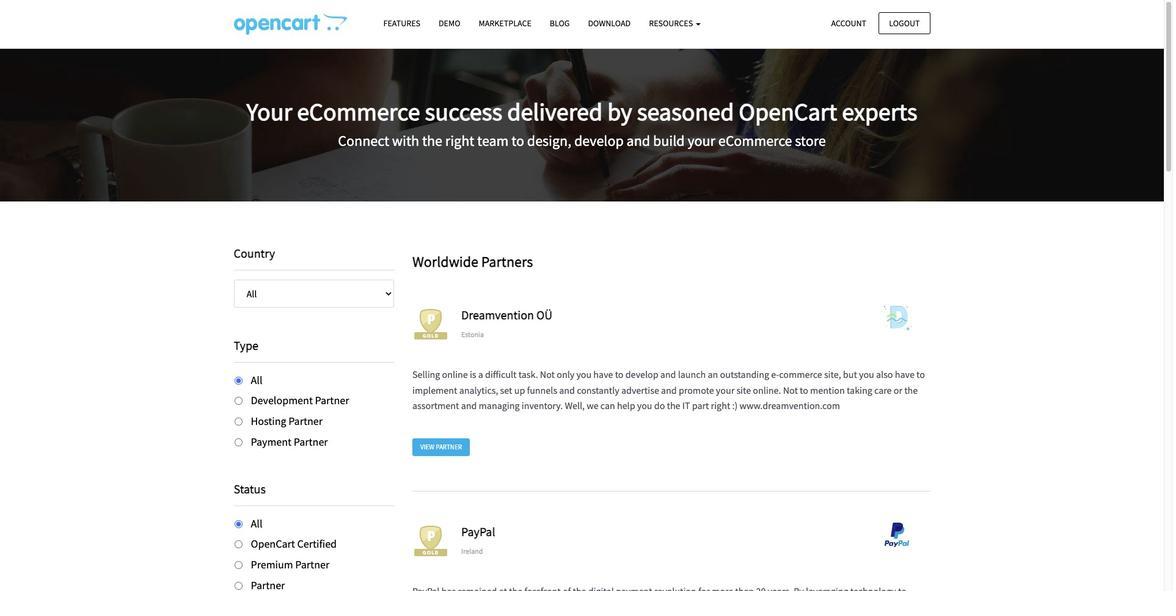 Task type: locate. For each thing, give the bounding box(es) containing it.
opencart up premium
[[251, 537, 295, 551]]

your right build at the right top of page
[[688, 131, 716, 150]]

partner for payment partner
[[294, 435, 328, 449]]

do
[[654, 400, 665, 412]]

partner for hosting partner
[[289, 414, 323, 428]]

not up www.dreamvention.com
[[783, 384, 798, 397]]

0 vertical spatial right
[[445, 131, 474, 150]]

account
[[831, 17, 867, 28]]

1 horizontal spatial your
[[716, 384, 735, 397]]

all for status
[[251, 517, 262, 531]]

experts
[[842, 96, 917, 127]]

you right but
[[859, 369, 874, 381]]

2 have from the left
[[895, 369, 915, 381]]

0 horizontal spatial your
[[688, 131, 716, 150]]

0 vertical spatial not
[[540, 369, 555, 381]]

dreamvention oü image
[[863, 306, 930, 331]]

0 horizontal spatial have
[[594, 369, 613, 381]]

a
[[478, 369, 483, 381]]

develop
[[574, 131, 624, 150], [626, 369, 658, 381]]

opencart certified image for dreamvention oü
[[412, 306, 449, 343]]

2 horizontal spatial the
[[904, 384, 918, 397]]

status
[[234, 481, 266, 497]]

partner down development partner
[[289, 414, 323, 428]]

your
[[688, 131, 716, 150], [716, 384, 735, 397]]

partner up hosting partner
[[315, 394, 349, 408]]

e-
[[771, 369, 779, 381]]

not up funnels
[[540, 369, 555, 381]]

1 horizontal spatial the
[[667, 400, 680, 412]]

1 vertical spatial right
[[711, 400, 730, 412]]

it
[[682, 400, 690, 412]]

development partner
[[251, 394, 349, 408]]

None radio
[[234, 397, 242, 405], [234, 582, 242, 590], [234, 397, 242, 405], [234, 582, 242, 590]]

1 vertical spatial opencart certified image
[[412, 523, 449, 560]]

to down the commerce
[[800, 384, 808, 397]]

0 horizontal spatial develop
[[574, 131, 624, 150]]

opencart certified image left ireland
[[412, 523, 449, 560]]

right inside selling online is a difficult task. not only you have to develop and launch an outstanding e-commerce site, but you also have to implement analytics, set up funnels and constantly advertise and promote your site online. not to mention taking care or the assortment and managing inventory. well, we can help you do the it part right :) www.dreamvention.com
[[711, 400, 730, 412]]

your inside selling online is a difficult task. not only you have to develop and launch an outstanding e-commerce site, but you also have to implement analytics, set up funnels and constantly advertise and promote your site online. not to mention taking care or the assortment and managing inventory. well, we can help you do the it part right :) www.dreamvention.com
[[716, 384, 735, 397]]

resources link
[[640, 13, 710, 34]]

0 vertical spatial develop
[[574, 131, 624, 150]]

development
[[251, 394, 313, 408]]

task.
[[519, 369, 538, 381]]

also
[[876, 369, 893, 381]]

:)
[[732, 400, 738, 412]]

1 horizontal spatial develop
[[626, 369, 658, 381]]

2 all from the top
[[251, 517, 262, 531]]

partner
[[315, 394, 349, 408], [289, 414, 323, 428], [294, 435, 328, 449], [436, 443, 462, 452], [295, 558, 329, 572]]

online
[[442, 369, 468, 381]]

delivered
[[507, 96, 603, 127]]

1 horizontal spatial opencart
[[739, 96, 837, 127]]

None radio
[[234, 377, 242, 385], [234, 418, 242, 426], [234, 439, 242, 447], [234, 520, 242, 528], [234, 541, 242, 549], [234, 562, 242, 570], [234, 377, 242, 385], [234, 418, 242, 426], [234, 439, 242, 447], [234, 520, 242, 528], [234, 541, 242, 549], [234, 562, 242, 570]]

but
[[843, 369, 857, 381]]

and left build at the right top of page
[[627, 131, 650, 150]]

ecommerce up connect at the top of page
[[297, 96, 420, 127]]

your ecommerce success delivered by seasoned opencart experts connect with the right team to design, develop and build your ecommerce store
[[247, 96, 917, 150]]

type
[[234, 338, 258, 353]]

we
[[587, 400, 599, 412]]

0 vertical spatial opencart
[[739, 96, 837, 127]]

difficult
[[485, 369, 517, 381]]

0 horizontal spatial right
[[445, 131, 474, 150]]

have
[[594, 369, 613, 381], [895, 369, 915, 381]]

opencart certified image
[[412, 306, 449, 343], [412, 523, 449, 560]]

partner down hosting partner
[[294, 435, 328, 449]]

estonia
[[461, 330, 484, 339]]

taking
[[847, 384, 872, 397]]

you left do
[[637, 400, 652, 412]]

1 vertical spatial ecommerce
[[718, 131, 792, 150]]

paypal
[[461, 524, 495, 540]]

1 vertical spatial your
[[716, 384, 735, 397]]

dreamvention
[[461, 308, 534, 323]]

0 vertical spatial your
[[688, 131, 716, 150]]

1 horizontal spatial not
[[783, 384, 798, 397]]

to right team
[[512, 131, 524, 150]]

an
[[708, 369, 718, 381]]

to inside your ecommerce success delivered by seasoned opencart experts connect with the right team to design, develop and build your ecommerce store
[[512, 131, 524, 150]]

1 vertical spatial develop
[[626, 369, 658, 381]]

develop up advertise
[[626, 369, 658, 381]]

1 vertical spatial all
[[251, 517, 262, 531]]

all for type
[[251, 373, 262, 387]]

the
[[422, 131, 442, 150], [904, 384, 918, 397], [667, 400, 680, 412]]

partners
[[481, 252, 533, 271]]

you right the only
[[576, 369, 592, 381]]

right
[[445, 131, 474, 150], [711, 400, 730, 412]]

to
[[512, 131, 524, 150], [615, 369, 624, 381], [917, 369, 925, 381], [800, 384, 808, 397]]

opencart
[[739, 96, 837, 127], [251, 537, 295, 551]]

1 horizontal spatial ecommerce
[[718, 131, 792, 150]]

0 horizontal spatial not
[[540, 369, 555, 381]]

mention
[[810, 384, 845, 397]]

opencart certified image left estonia
[[412, 306, 449, 343]]

partner right view
[[436, 443, 462, 452]]

0 horizontal spatial the
[[422, 131, 442, 150]]

develop inside selling online is a difficult task. not only you have to develop and launch an outstanding e-commerce site, but you also have to implement analytics, set up funnels and constantly advertise and promote your site online. not to mention taking care or the assortment and managing inventory. well, we can help you do the it part right :) www.dreamvention.com
[[626, 369, 658, 381]]

to right 'also'
[[917, 369, 925, 381]]

partner down the certified
[[295, 558, 329, 572]]

can
[[601, 400, 615, 412]]

0 vertical spatial all
[[251, 373, 262, 387]]

blog
[[550, 18, 570, 29]]

features
[[383, 18, 420, 29]]

1 horizontal spatial right
[[711, 400, 730, 412]]

the right with
[[422, 131, 442, 150]]

partner for development partner
[[315, 394, 349, 408]]

have up 'or'
[[895, 369, 915, 381]]

right inside your ecommerce success delivered by seasoned opencart experts connect with the right team to design, develop and build your ecommerce store
[[445, 131, 474, 150]]

your inside your ecommerce success delivered by seasoned opencart experts connect with the right team to design, develop and build your ecommerce store
[[688, 131, 716, 150]]

partner for view partner
[[436, 443, 462, 452]]

payment partner
[[251, 435, 328, 449]]

resources
[[649, 18, 695, 29]]

1 horizontal spatial have
[[895, 369, 915, 381]]

1 vertical spatial opencart
[[251, 537, 295, 551]]

download
[[588, 18, 631, 29]]

0 vertical spatial the
[[422, 131, 442, 150]]

the right 'or'
[[904, 384, 918, 397]]

develop down by
[[574, 131, 624, 150]]

2 opencart certified image from the top
[[412, 523, 449, 560]]

1 all from the top
[[251, 373, 262, 387]]

hosting
[[251, 414, 286, 428]]

1 opencart certified image from the top
[[412, 306, 449, 343]]

country
[[234, 245, 275, 261]]

all
[[251, 373, 262, 387], [251, 517, 262, 531]]

all down status
[[251, 517, 262, 531]]

your up :)
[[716, 384, 735, 397]]

the left it
[[667, 400, 680, 412]]

worldwide
[[412, 252, 478, 271]]

2 vertical spatial the
[[667, 400, 680, 412]]

you
[[576, 369, 592, 381], [859, 369, 874, 381], [637, 400, 652, 412]]

opencart up store
[[739, 96, 837, 127]]

and
[[627, 131, 650, 150], [660, 369, 676, 381], [559, 384, 575, 397], [661, 384, 677, 397], [461, 400, 477, 412]]

partner inside view partner link
[[436, 443, 462, 452]]

opencart - partners image
[[234, 13, 347, 35]]

team
[[477, 131, 509, 150]]

1 vertical spatial not
[[783, 384, 798, 397]]

site
[[737, 384, 751, 397]]

partner for premium partner
[[295, 558, 329, 572]]

all up development
[[251, 373, 262, 387]]

1 horizontal spatial you
[[637, 400, 652, 412]]

help
[[617, 400, 635, 412]]

commerce
[[779, 369, 822, 381]]

managing
[[479, 400, 520, 412]]

design,
[[527, 131, 571, 150]]

have up constantly
[[594, 369, 613, 381]]

right down 'success'
[[445, 131, 474, 150]]

right left :)
[[711, 400, 730, 412]]

0 horizontal spatial ecommerce
[[297, 96, 420, 127]]

logout link
[[879, 12, 930, 34]]

0 vertical spatial opencart certified image
[[412, 306, 449, 343]]

ecommerce left store
[[718, 131, 792, 150]]



Task type: vqa. For each thing, say whether or not it's contained in the screenshot.
the left eCommerce
yes



Task type: describe. For each thing, give the bounding box(es) containing it.
analytics,
[[459, 384, 498, 397]]

site,
[[824, 369, 841, 381]]

the inside your ecommerce success delivered by seasoned opencart experts connect with the right team to design, develop and build your ecommerce store
[[422, 131, 442, 150]]

inventory.
[[522, 400, 563, 412]]

outstanding
[[720, 369, 769, 381]]

marketplace
[[479, 18, 532, 29]]

features link
[[374, 13, 430, 34]]

ireland
[[461, 547, 483, 556]]

hosting partner
[[251, 414, 323, 428]]

with
[[392, 131, 419, 150]]

opencart inside your ecommerce success delivered by seasoned opencart experts connect with the right team to design, develop and build your ecommerce store
[[739, 96, 837, 127]]

1 vertical spatial the
[[904, 384, 918, 397]]

constantly
[[577, 384, 619, 397]]

opencart certified
[[251, 537, 337, 551]]

to up advertise
[[615, 369, 624, 381]]

account link
[[821, 12, 877, 34]]

launch
[[678, 369, 706, 381]]

logout
[[889, 17, 920, 28]]

store
[[795, 131, 826, 150]]

0 horizontal spatial you
[[576, 369, 592, 381]]

online.
[[753, 384, 781, 397]]

and down the analytics,
[[461, 400, 477, 412]]

demo link
[[430, 13, 470, 34]]

0 horizontal spatial opencart
[[251, 537, 295, 551]]

oü
[[536, 308, 552, 323]]

your
[[247, 96, 292, 127]]

and left the 'launch' on the right bottom
[[660, 369, 676, 381]]

marketplace link
[[470, 13, 541, 34]]

dreamvention oü
[[461, 308, 552, 323]]

and down the only
[[559, 384, 575, 397]]

connect
[[338, 131, 389, 150]]

1 have from the left
[[594, 369, 613, 381]]

payment
[[251, 435, 292, 449]]

www.dreamvention.com
[[740, 400, 840, 412]]

2 horizontal spatial you
[[859, 369, 874, 381]]

set
[[500, 384, 512, 397]]

worldwide partners
[[412, 252, 533, 271]]

and up do
[[661, 384, 677, 397]]

opencart certified image for paypal
[[412, 523, 449, 560]]

is
[[470, 369, 476, 381]]

well,
[[565, 400, 585, 412]]

selling
[[412, 369, 440, 381]]

certified
[[297, 537, 337, 551]]

part
[[692, 400, 709, 412]]

promote
[[679, 384, 714, 397]]

paypal image
[[863, 523, 930, 548]]

develop inside your ecommerce success delivered by seasoned opencart experts connect with the right team to design, develop and build your ecommerce store
[[574, 131, 624, 150]]

up
[[514, 384, 525, 397]]

blog link
[[541, 13, 579, 34]]

download link
[[579, 13, 640, 34]]

selling online is a difficult task. not only you have to develop and launch an outstanding e-commerce site, but you also have to implement analytics, set up funnels and constantly advertise and promote your site online. not to mention taking care or the assortment and managing inventory. well, we can help you do the it part right :) www.dreamvention.com
[[412, 369, 925, 412]]

funnels
[[527, 384, 557, 397]]

success
[[425, 96, 502, 127]]

view partner
[[420, 443, 462, 452]]

and inside your ecommerce success delivered by seasoned opencart experts connect with the right team to design, develop and build your ecommerce store
[[627, 131, 650, 150]]

care
[[874, 384, 892, 397]]

0 vertical spatial ecommerce
[[297, 96, 420, 127]]

assortment
[[412, 400, 459, 412]]

premium partner
[[251, 558, 329, 572]]

only
[[557, 369, 575, 381]]

premium
[[251, 558, 293, 572]]

advertise
[[621, 384, 659, 397]]

view partner link
[[412, 439, 470, 456]]

view
[[420, 443, 434, 452]]

by
[[607, 96, 632, 127]]

build
[[653, 131, 685, 150]]

demo
[[439, 18, 460, 29]]

implement
[[412, 384, 457, 397]]

seasoned
[[637, 96, 734, 127]]

or
[[894, 384, 902, 397]]



